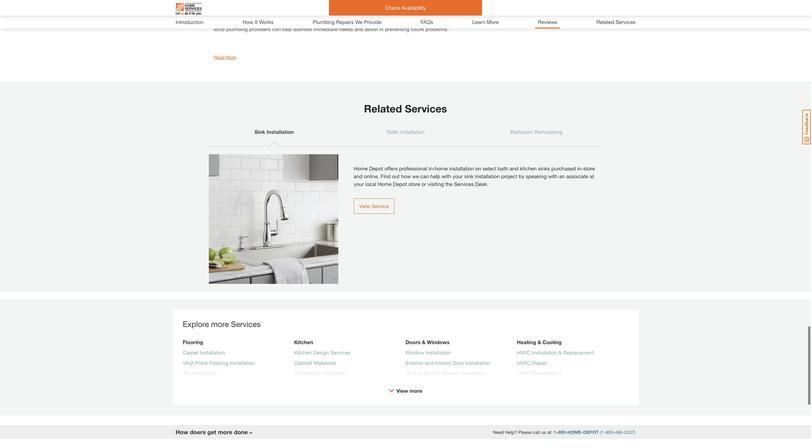 Task type: vqa. For each thing, say whether or not it's contained in the screenshot.
Learn More
yes



Task type: locate. For each thing, give the bounding box(es) containing it.
more right get
[[218, 428, 233, 436]]

hvac for hvac installation & replacement
[[517, 349, 531, 356]]

hvac left repair
[[517, 360, 531, 366]]

hvac maintenance link
[[517, 370, 563, 380]]

0 horizontal spatial view
[[360, 203, 371, 209]]

1 vertical spatial installation
[[476, 173, 500, 179]]

carpet installation
[[183, 349, 225, 356]]

1 horizontal spatial how
[[243, 19, 254, 25]]

1 in- from the left
[[429, 165, 435, 171]]

sink installation
[[255, 129, 294, 135]]

garage
[[406, 370, 423, 376]]

0 vertical spatial view
[[360, 203, 371, 209]]

doers
[[190, 428, 206, 436]]

& left cooling
[[538, 339, 542, 345]]

need
[[453, 18, 465, 24]]

800-
[[559, 429, 568, 435], [606, 429, 615, 435]]

depot
[[369, 165, 384, 171], [393, 181, 408, 187]]

& down interior
[[437, 370, 440, 376]]

depot up "online."
[[369, 165, 384, 171]]

can down a
[[272, 26, 281, 32]]

0 horizontal spatial more
[[226, 54, 236, 60]]

purchased
[[552, 165, 576, 171]]

0 vertical spatial local
[[214, 26, 225, 32]]

2 kitchen from the top
[[294, 349, 312, 356]]

0 horizontal spatial flooring
[[183, 339, 203, 345]]

0 horizontal spatial help
[[282, 26, 292, 32]]

toilet
[[387, 129, 399, 135]]

1 vertical spatial view
[[397, 388, 409, 394]]

local down "online."
[[366, 181, 377, 187]]

tile
[[183, 370, 191, 376]]

vinyl plank flooring installation link
[[183, 359, 255, 370]]

associate
[[567, 173, 589, 179]]

repair
[[490, 18, 503, 24]]

0 vertical spatial store
[[584, 165, 596, 171]]

flooring right plank on the left
[[210, 360, 228, 366]]

you
[[444, 18, 452, 24]]

home
[[536, 18, 550, 24], [354, 165, 368, 171], [378, 181, 392, 187]]

replacement
[[564, 349, 594, 356]]

1 horizontal spatial flooring
[[210, 360, 228, 366]]

and down window installation link
[[425, 360, 434, 366]]

important
[[222, 18, 244, 24]]

installation
[[450, 165, 474, 171], [476, 173, 500, 179]]

kitchen design services
[[294, 349, 351, 356]]

800- right depot
[[606, 429, 615, 435]]

2 in- from the left
[[578, 165, 584, 171]]

1 vertical spatial hvac
[[517, 360, 531, 366]]

help left address at the top left of page
[[282, 26, 292, 32]]

to left it
[[246, 18, 250, 24]]

hvac for hvac maintenance
[[517, 370, 531, 376]]

related up toilet
[[364, 102, 402, 115]]

at
[[590, 173, 595, 179]]

1 horizontal spatial to
[[406, 18, 410, 24]]

0 vertical spatial related
[[597, 19, 615, 25]]

licensed,
[[571, 18, 591, 24]]

how doers get more done ™
[[176, 428, 253, 436]]

installation down select
[[476, 173, 500, 179]]

repairs
[[336, 19, 354, 25]]

your inside it's important to deal with a plumbing problem before it causes significant damage to your home. if you need plumbing repair services, the home depot's licensed, local plumbing providers can help address immediate needs and assist in preventing future problems.
[[412, 18, 422, 24]]

with inside it's important to deal with a plumbing problem before it causes significant damage to your home. if you need plumbing repair services, the home depot's licensed, local plumbing providers can help address immediate needs and assist in preventing future problems.
[[263, 18, 273, 24]]

heating
[[517, 339, 537, 345]]

2 horizontal spatial your
[[453, 173, 463, 179]]

hvac installation & replacement link
[[517, 349, 594, 359]]

installation inside 'link'
[[192, 370, 217, 376]]

0 horizontal spatial can
[[272, 26, 281, 32]]

1 vertical spatial can
[[421, 173, 429, 179]]

0 vertical spatial home
[[536, 18, 550, 24]]

your
[[412, 18, 422, 24], [453, 173, 463, 179], [354, 181, 364, 187]]

0 vertical spatial more
[[211, 320, 229, 329]]

can up "or"
[[421, 173, 429, 179]]

we
[[413, 173, 419, 179]]

0 vertical spatial kitchen
[[294, 339, 313, 345]]

and down we
[[355, 26, 364, 32]]

vinyl
[[183, 360, 194, 366]]

1 vertical spatial store
[[409, 181, 421, 187]]

an
[[560, 173, 565, 179]]

0 vertical spatial your
[[412, 18, 422, 24]]

plumbing
[[278, 18, 300, 24], [466, 18, 488, 24], [226, 26, 248, 32]]

1 vertical spatial kitchen
[[294, 349, 312, 356]]

toilet installation
[[387, 129, 425, 135]]

with up the
[[442, 173, 452, 179]]

1 vertical spatial depot
[[393, 181, 408, 187]]

0 horizontal spatial home
[[354, 165, 368, 171]]

view service
[[360, 203, 389, 209]]

2 vertical spatial more
[[218, 428, 233, 436]]

we
[[356, 19, 363, 25]]

heating & cooling
[[517, 339, 562, 345]]

1 vertical spatial how
[[176, 428, 188, 436]]

help up visiting
[[431, 173, 441, 179]]

can inside home depot offers professional in-home installation on select bath and kitchen sinks purchased in-store and online. find out how we can help with your sink installation project by speaking with an associate at your local home depot store or visiting the services desk.
[[421, 173, 429, 179]]

check availability
[[386, 5, 426, 11]]

services,
[[504, 18, 525, 24]]

1 vertical spatial more
[[410, 388, 423, 394]]

1 horizontal spatial your
[[412, 18, 422, 24]]

1 horizontal spatial in-
[[578, 165, 584, 171]]

0 horizontal spatial 800-
[[559, 429, 568, 435]]

1 hvac from the top
[[517, 349, 531, 356]]

2 vertical spatial home
[[378, 181, 392, 187]]

1 vertical spatial home
[[354, 165, 368, 171]]

local down 'it's'
[[214, 26, 225, 32]]

to up preventing
[[406, 18, 410, 24]]

garage door & opener installation
[[406, 370, 485, 376]]

plumbing down important
[[226, 26, 248, 32]]

your up future
[[412, 18, 422, 24]]

home
[[435, 165, 448, 171]]

your down "online."
[[354, 181, 364, 187]]

0 horizontal spatial how
[[176, 428, 188, 436]]

more right explore
[[211, 320, 229, 329]]

how left it
[[243, 19, 254, 25]]

1 horizontal spatial more
[[487, 19, 499, 25]]

1 horizontal spatial store
[[584, 165, 596, 171]]

and
[[355, 26, 364, 32], [510, 165, 519, 171], [354, 173, 363, 179], [425, 360, 434, 366]]

1 vertical spatial more
[[226, 54, 236, 60]]

0 horizontal spatial store
[[409, 181, 421, 187]]

and inside it's important to deal with a plumbing problem before it causes significant damage to your home. if you need plumbing repair services, the home depot's licensed, local plumbing providers can help address immediate needs and assist in preventing future problems.
[[355, 26, 364, 32]]

read more
[[214, 54, 236, 60]]

store up at on the top right of page
[[584, 165, 596, 171]]

0 horizontal spatial your
[[354, 181, 364, 187]]

help?
[[506, 429, 518, 435]]

carpet installation link
[[183, 349, 225, 359]]

deal
[[252, 18, 262, 24]]

more for explore
[[211, 320, 229, 329]]

flooring
[[183, 339, 203, 345], [210, 360, 228, 366]]

0 vertical spatial depot
[[369, 165, 384, 171]]

view left service
[[360, 203, 371, 209]]

installation for carpet installation
[[200, 349, 225, 356]]

faqs
[[421, 19, 434, 25]]

how left doers
[[176, 428, 188, 436]]

hvac inside 'link'
[[517, 370, 531, 376]]

tile installation
[[183, 370, 217, 376]]

cabinet makeover
[[294, 360, 337, 366]]

select
[[483, 165, 497, 171]]

installation for tile installation
[[192, 370, 217, 376]]

0 horizontal spatial related
[[364, 102, 402, 115]]

in- up associate
[[578, 165, 584, 171]]

with left a
[[263, 18, 273, 24]]

a
[[274, 18, 277, 24]]

800- right at:
[[559, 429, 568, 435]]

1 vertical spatial door
[[424, 370, 436, 376]]

store down we
[[409, 181, 421, 187]]

1 vertical spatial local
[[366, 181, 377, 187]]

related right licensed,
[[597, 19, 615, 25]]

home inside it's important to deal with a plumbing problem before it causes significant damage to your home. if you need plumbing repair services, the home depot's licensed, local plumbing providers can help address immediate needs and assist in preventing future problems.
[[536, 18, 550, 24]]

plumbing right a
[[278, 18, 300, 24]]

it
[[338, 18, 341, 24]]

bath
[[498, 165, 509, 171]]

doors
[[406, 339, 421, 345]]

0 vertical spatial how
[[243, 19, 254, 25]]

3 hvac from the top
[[517, 370, 531, 376]]

0 horizontal spatial local
[[214, 26, 225, 32]]

sink
[[465, 173, 474, 179]]

1 horizontal spatial can
[[421, 173, 429, 179]]

2 hvac from the top
[[517, 360, 531, 366]]

0 horizontal spatial related services
[[364, 102, 448, 115]]

0 vertical spatial hvac
[[517, 349, 531, 356]]

1 vertical spatial help
[[431, 173, 441, 179]]

countertop installation
[[294, 370, 347, 376]]

more for learn more
[[487, 19, 499, 25]]

door up opener
[[453, 360, 464, 366]]

services inside home depot offers professional in-home installation on select bath and kitchen sinks purchased in-store and online. find out how we can help with your sink installation project by speaking with an associate at your local home depot store or visiting the services desk.
[[454, 181, 474, 187]]

more right read
[[226, 54, 236, 60]]

hvac down hvac repair link
[[517, 370, 531, 376]]

check
[[386, 5, 400, 11]]

installation for hvac installation & replacement
[[533, 349, 558, 356]]

1 horizontal spatial view
[[397, 388, 409, 394]]

it
[[255, 19, 258, 25]]

installation for window installation
[[426, 349, 451, 356]]

it's
[[214, 18, 221, 24]]

plumbing right "need"
[[466, 18, 488, 24]]

services
[[616, 19, 636, 25], [405, 102, 448, 115], [454, 181, 474, 187], [231, 320, 261, 329], [331, 349, 351, 356]]

can
[[272, 26, 281, 32], [421, 173, 429, 179]]

view down "garage"
[[397, 388, 409, 394]]

2 horizontal spatial home
[[536, 18, 550, 24]]

view for view more
[[397, 388, 409, 394]]

& down cooling
[[559, 349, 562, 356]]

0 vertical spatial door
[[453, 360, 464, 366]]

1-
[[554, 429, 559, 435]]

makeover
[[314, 360, 337, 366]]

home up "online."
[[354, 165, 368, 171]]

0 vertical spatial help
[[282, 26, 292, 32]]

flooring up carpet
[[183, 339, 203, 345]]

1 horizontal spatial home
[[378, 181, 392, 187]]

in
[[380, 26, 384, 32]]

0 vertical spatial installation
[[450, 165, 474, 171]]

0 vertical spatial more
[[487, 19, 499, 25]]

future
[[411, 26, 425, 32]]

hvac down heating
[[517, 349, 531, 356]]

related services
[[597, 19, 636, 25], [364, 102, 448, 115]]

0 horizontal spatial in-
[[429, 165, 435, 171]]

speaking
[[526, 173, 547, 179]]

depot down out
[[393, 181, 408, 187]]

how for doers
[[176, 428, 188, 436]]

in-
[[429, 165, 435, 171], [578, 165, 584, 171]]

1 horizontal spatial local
[[366, 181, 377, 187]]

view
[[360, 203, 371, 209], [397, 388, 409, 394]]

0 horizontal spatial to
[[246, 18, 250, 24]]

more down "garage"
[[410, 388, 423, 394]]

your left sink
[[453, 173, 463, 179]]

more right learn
[[487, 19, 499, 25]]

kitchen for kitchen
[[294, 339, 313, 345]]

in- up visiting
[[429, 165, 435, 171]]

1 horizontal spatial related
[[597, 19, 615, 25]]

home down find
[[378, 181, 392, 187]]

0 vertical spatial can
[[272, 26, 281, 32]]

2 vertical spatial hvac
[[517, 370, 531, 376]]

with left an
[[549, 173, 558, 179]]

door right "garage"
[[424, 370, 436, 376]]

significant
[[360, 18, 384, 24]]

home depot offers professional in-home installation on select bath and kitchen sinks purchased in-store and online. find out how we can help with your sink installation project by speaking with an associate at your local home depot store or visiting the services desk.
[[354, 165, 596, 187]]

&
[[422, 339, 426, 345], [538, 339, 542, 345], [559, 349, 562, 356], [437, 370, 440, 376]]

1 horizontal spatial related services
[[597, 19, 636, 25]]

1 kitchen from the top
[[294, 339, 313, 345]]

0 horizontal spatial with
[[263, 18, 273, 24]]

installation up sink
[[450, 165, 474, 171]]

1 horizontal spatial help
[[431, 173, 441, 179]]

1 horizontal spatial 800-
[[606, 429, 615, 435]]

more for read more
[[226, 54, 236, 60]]

home right the
[[536, 18, 550, 24]]



Task type: describe. For each thing, give the bounding box(es) containing it.
maintenance
[[533, 370, 563, 376]]

plumbing
[[313, 19, 335, 25]]

view service link
[[354, 198, 395, 214]]

1 horizontal spatial with
[[442, 173, 452, 179]]

help inside it's important to deal with a plumbing problem before it causes significant damage to your home. if you need plumbing repair services, the home depot's licensed, local plumbing providers can help address immediate needs and assist in preventing future problems.
[[282, 26, 292, 32]]

do it for you logo image
[[176, 0, 202, 18]]

1 vertical spatial related services
[[364, 102, 448, 115]]

window installation link
[[406, 349, 451, 359]]

hvac for hvac repair
[[517, 360, 531, 366]]

and inside exterior and interior door installation link
[[425, 360, 434, 366]]

find
[[381, 173, 391, 179]]

1 vertical spatial flooring
[[210, 360, 228, 366]]

on
[[476, 165, 482, 171]]

1 vertical spatial related
[[364, 102, 402, 115]]

offers
[[385, 165, 398, 171]]

need
[[494, 429, 504, 435]]

0 horizontal spatial door
[[424, 370, 436, 376]]

bathroom
[[511, 129, 534, 135]]

cooling
[[543, 339, 562, 345]]

carpet
[[183, 349, 199, 356]]

remodeling
[[535, 129, 563, 135]]

interior
[[435, 360, 452, 366]]

before
[[322, 18, 337, 24]]

installation for countertop installation
[[322, 370, 347, 376]]

kitchen for kitchen design services
[[294, 349, 312, 356]]

please
[[519, 429, 532, 435]]

learn
[[473, 19, 486, 25]]

reviews
[[539, 19, 558, 25]]

availability
[[402, 5, 426, 11]]

plank
[[195, 360, 208, 366]]

local inside it's important to deal with a plumbing problem before it causes significant damage to your home. if you need plumbing repair services, the home depot's licensed, local plumbing providers can help address immediate needs and assist in preventing future problems.
[[214, 26, 225, 32]]

2 horizontal spatial plumbing
[[466, 18, 488, 24]]

window
[[406, 349, 425, 356]]

hvac repair link
[[517, 359, 548, 370]]

0 horizontal spatial depot
[[369, 165, 384, 171]]

0 vertical spatial flooring
[[183, 339, 203, 345]]

3337)
[[625, 429, 636, 435]]

assist
[[365, 26, 378, 32]]

bathroom remodeling
[[511, 129, 563, 135]]

if
[[439, 18, 442, 24]]

hvac repair
[[517, 360, 548, 366]]

1 800- from the left
[[559, 429, 568, 435]]

it's important to deal with a plumbing problem before it causes significant damage to your home. if you need plumbing repair services, the home depot's licensed, local plumbing providers can help address immediate needs and assist in preventing future problems.
[[214, 18, 591, 32]]

1 vertical spatial your
[[453, 173, 463, 179]]

1 horizontal spatial plumbing
[[278, 18, 300, 24]]

the
[[526, 18, 535, 24]]

2 to from the left
[[406, 18, 410, 24]]

learn more
[[473, 19, 499, 25]]

0 horizontal spatial plumbing
[[226, 26, 248, 32]]

us
[[542, 429, 547, 435]]

kitchen
[[520, 165, 537, 171]]

™
[[249, 431, 253, 436]]

more for view
[[410, 388, 423, 394]]

exterior and interior door installation
[[406, 360, 491, 366]]

can inside it's important to deal with a plumbing problem before it causes significant damage to your home. if you need plumbing repair services, the home depot's licensed, local plumbing providers can help address immediate needs and assist in preventing future problems.
[[272, 26, 281, 32]]

2 horizontal spatial with
[[549, 173, 558, 179]]

desk.
[[476, 181, 489, 187]]

opener
[[442, 370, 459, 376]]

how for it
[[243, 19, 254, 25]]

providers
[[249, 26, 271, 32]]

done
[[234, 428, 248, 436]]

0 vertical spatial related services
[[597, 19, 636, 25]]

2 800- from the left
[[606, 429, 615, 435]]

immediate
[[314, 26, 338, 32]]

1 horizontal spatial door
[[453, 360, 464, 366]]

need help? please call us at: 1-800-home-depot (1-800-466-3337)
[[494, 429, 636, 435]]

depot
[[584, 429, 599, 435]]

doors & windows
[[406, 339, 450, 345]]

explore more services
[[183, 320, 261, 329]]

sink
[[255, 129, 266, 135]]

installation for toilet installation
[[400, 129, 425, 135]]

visiting
[[428, 181, 444, 187]]

windows
[[427, 339, 450, 345]]

plumbing repairs we provide
[[313, 19, 382, 25]]

local inside home depot offers professional in-home installation on select bath and kitchen sinks purchased in-store and online. find out how we can help with your sink installation project by speaking with an associate at your local home depot store or visiting the services desk.
[[366, 181, 377, 187]]

garage door & opener installation link
[[406, 370, 485, 380]]

0 horizontal spatial installation
[[450, 165, 474, 171]]

window installation
[[406, 349, 451, 356]]

read
[[214, 54, 225, 60]]

explore
[[183, 320, 209, 329]]

1 horizontal spatial installation
[[476, 173, 500, 179]]

kitchen design services link
[[294, 349, 351, 359]]

professional
[[400, 165, 428, 171]]

view for view service
[[360, 203, 371, 209]]

feedback link image
[[803, 110, 812, 145]]

tile installation link
[[183, 370, 217, 380]]

help inside home depot offers professional in-home installation on select bath and kitchen sinks purchased in-store and online. find out how we can help with your sink installation project by speaking with an associate at your local home depot store or visiting the services desk.
[[431, 173, 441, 179]]

problems.
[[426, 26, 449, 32]]

hvac installation & replacement
[[517, 349, 594, 356]]

installation for sink installation
[[267, 129, 294, 135]]

1 to from the left
[[246, 18, 250, 24]]

and up "project"
[[510, 165, 519, 171]]

needs
[[339, 26, 353, 32]]

call
[[534, 429, 541, 435]]

and left "online."
[[354, 173, 363, 179]]

repair
[[533, 360, 548, 366]]

1 horizontal spatial depot
[[393, 181, 408, 187]]

at:
[[548, 429, 553, 435]]

countertop installation link
[[294, 370, 347, 380]]

countertop
[[294, 370, 321, 376]]

2 vertical spatial your
[[354, 181, 364, 187]]

how it works
[[243, 19, 274, 25]]

the
[[446, 181, 453, 187]]

view more
[[397, 388, 423, 394]]

depot's
[[551, 18, 569, 24]]

& right doors
[[422, 339, 426, 345]]

design
[[313, 349, 330, 356]]

or
[[422, 181, 427, 187]]



